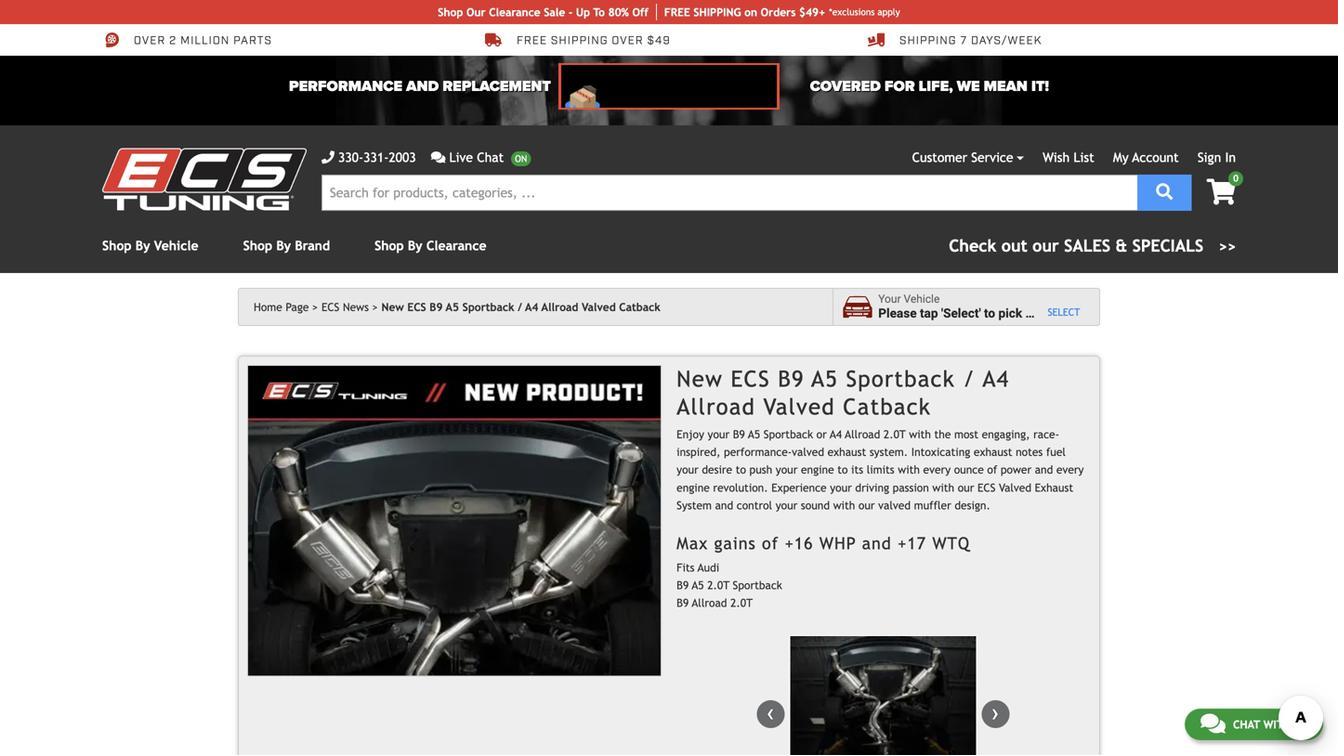 Task type: vqa. For each thing, say whether or not it's contained in the screenshot.
first low from the bottom of the page
no



Task type: locate. For each thing, give the bounding box(es) containing it.
replacement
[[443, 78, 551, 95]]

0 horizontal spatial catback
[[619, 301, 661, 314]]

0 horizontal spatial chat
[[477, 150, 504, 165]]

max gains of +16 whp and +17 wtq fits audi b9 a5 2.0t sportback b9 allroad 2.0t
[[677, 534, 971, 610]]

1 vertical spatial chat
[[1234, 719, 1261, 732]]

most
[[955, 428, 979, 441]]

0 vertical spatial clearance
[[489, 6, 541, 19]]

service
[[972, 150, 1014, 165]]

catback for new ecs b9 a5 sportback / a4 allroad valved catback enjoy your b9 a5 sportback or a4 allroad 2.0t with the most engaging, race- inspired, performance-valved exhaust system. intoxicating exhaust notes fuel your desire to push your engine to its limits with every ounce of power and every engine revolution. experience your driving passion with our ecs valved exhaust system and control your sound with our valved muffler design.
[[844, 394, 932, 420]]

customer
[[913, 150, 968, 165]]

lifetime replacement program banner image
[[559, 63, 780, 110]]

1 horizontal spatial /
[[964, 366, 976, 392]]

ping
[[717, 6, 742, 19]]

sportback down the shop by clearance
[[463, 301, 515, 314]]

new right news
[[382, 301, 404, 314]]

million
[[181, 33, 230, 48]]

your down its
[[831, 482, 852, 495]]

1 horizontal spatial a4
[[830, 428, 842, 441]]

shop by vehicle link
[[102, 239, 199, 253]]

your up 'inspired,'
[[708, 428, 730, 441]]

0 vertical spatial of
[[988, 464, 998, 477]]

power
[[1001, 464, 1032, 477]]

2 vertical spatial valved
[[999, 482, 1032, 495]]

engine up experience
[[801, 464, 835, 477]]

ecs right news
[[408, 301, 426, 314]]

new inside new ecs b9 a5 sportback / a4 allroad valved catback enjoy your b9 a5 sportback or a4 allroad 2.0t with the most engaging, race- inspired, performance-valved exhaust system. intoxicating exhaust notes fuel your desire to push your engine to its limits with every ounce of power and every engine revolution. experience your driving passion with our ecs valved exhaust system and control your sound with our valved muffler design.
[[677, 366, 723, 392]]

1 vertical spatial our
[[859, 499, 875, 512]]

exhaust up its
[[828, 446, 867, 459]]

0 horizontal spatial exhaust
[[828, 446, 867, 459]]

comments image
[[1201, 713, 1226, 735]]

1 horizontal spatial every
[[1057, 464, 1085, 477]]

catback inside new ecs b9 a5 sportback / a4 allroad valved catback enjoy your b9 a5 sportback or a4 allroad 2.0t with the most engaging, race- inspired, performance-valved exhaust system. intoxicating exhaust notes fuel your desire to push your engine to its limits with every ounce of power and every engine revolution. experience your driving passion with our ecs valved exhaust system and control your sound with our valved muffler design.
[[844, 394, 932, 420]]

2 horizontal spatial and
[[1036, 464, 1054, 477]]

331-
[[364, 150, 389, 165]]

shop our clearance sale - up to 80% off
[[438, 6, 649, 19]]

chat with us
[[1234, 719, 1308, 732]]

shop by brand
[[243, 239, 330, 253]]

1 vertical spatial valved
[[879, 499, 911, 512]]

every down "fuel"
[[1057, 464, 1085, 477]]

ecs up 'design.'
[[978, 482, 996, 495]]

1 vertical spatial of
[[762, 534, 779, 554]]

by left brand
[[276, 239, 291, 253]]

1 horizontal spatial to
[[838, 464, 848, 477]]

2 horizontal spatial a4
[[984, 366, 1010, 392]]

chat with us link
[[1185, 709, 1324, 741]]

0 vertical spatial engine
[[801, 464, 835, 477]]

2 by from the left
[[276, 239, 291, 253]]

a5 inside max gains of +16 whp and +17 wtq fits audi b9 a5 2.0t sportback b9 allroad 2.0t
[[692, 579, 704, 592]]

free shipping over $49 link
[[485, 32, 671, 48]]

1 vertical spatial catback
[[844, 394, 932, 420]]

0 vertical spatial catback
[[619, 301, 661, 314]]

vehicle down ecs tuning image
[[154, 239, 199, 253]]

2 horizontal spatial by
[[408, 239, 423, 253]]

0 horizontal spatial /
[[518, 301, 522, 314]]

your down experience
[[776, 499, 798, 512]]

1 vertical spatial engine
[[677, 482, 710, 495]]

/ inside new ecs b9 a5 sportback / a4 allroad valved catback enjoy your b9 a5 sportback or a4 allroad 2.0t with the most engaging, race- inspired, performance-valved exhaust system. intoxicating exhaust notes fuel your desire to push your engine to its limits with every ounce of power and every engine revolution. experience your driving passion with our ecs valved exhaust system and control your sound with our valved muffler design.
[[964, 366, 976, 392]]

every
[[924, 464, 951, 477], [1057, 464, 1085, 477]]

vehicle
[[1036, 306, 1076, 321]]

with
[[910, 428, 932, 441], [898, 464, 920, 477], [933, 482, 955, 495], [834, 499, 856, 512], [1264, 719, 1292, 732]]

and left +17
[[863, 534, 892, 554]]

1 horizontal spatial by
[[276, 239, 291, 253]]

we
[[957, 78, 981, 95]]

system
[[677, 499, 712, 512]]

new up enjoy
[[677, 366, 723, 392]]

sale
[[544, 6, 566, 19]]

performance-
[[724, 446, 792, 459]]

in
[[1226, 150, 1237, 165]]

your down 'inspired,'
[[677, 464, 699, 477]]

shop for shop by clearance
[[375, 239, 404, 253]]

0 horizontal spatial valved
[[792, 446, 825, 459]]

of right ounce
[[988, 464, 998, 477]]

your
[[708, 428, 730, 441], [677, 464, 699, 477], [776, 464, 798, 477], [831, 482, 852, 495], [776, 499, 798, 512]]

1 vertical spatial new
[[677, 366, 723, 392]]

and
[[406, 78, 439, 95]]

brand
[[295, 239, 330, 253]]

1 by from the left
[[136, 239, 150, 253]]

fuel
[[1047, 446, 1066, 459]]

0 link
[[1192, 172, 1244, 207]]

2.0t inside new ecs b9 a5 sportback / a4 allroad valved catback enjoy your b9 a5 sportback or a4 allroad 2.0t with the most engaging, race- inspired, performance-valved exhaust system. intoxicating exhaust notes fuel your desire to push your engine to its limits with every ounce of power and every engine revolution. experience your driving passion with our ecs valved exhaust system and control your sound with our valved muffler design.
[[884, 428, 906, 441]]

muffler
[[915, 499, 952, 512]]

0 vertical spatial /
[[518, 301, 522, 314]]

a5 down audi
[[692, 579, 704, 592]]

shop for shop by brand
[[243, 239, 273, 253]]

330-331-2003 link
[[322, 148, 416, 167]]

2.0t down audi
[[708, 579, 730, 592]]

0 horizontal spatial of
[[762, 534, 779, 554]]

by for brand
[[276, 239, 291, 253]]

news
[[343, 301, 369, 314]]

exhaust down "engaging,"
[[974, 446, 1013, 459]]

desire
[[702, 464, 733, 477]]

by down 2003
[[408, 239, 423, 253]]

to left its
[[838, 464, 848, 477]]

1 horizontal spatial vehicle
[[904, 293, 940, 306]]

shop for shop by vehicle
[[102, 239, 132, 253]]

ecs left news
[[322, 301, 340, 314]]

1 horizontal spatial chat
[[1234, 719, 1261, 732]]

-
[[569, 6, 573, 19]]

on
[[745, 6, 758, 19]]

1 horizontal spatial valved
[[879, 499, 911, 512]]

/ for new ecs b9 a5 sportback / a4 allroad valved catback
[[518, 301, 522, 314]]

sportback down gains
[[733, 579, 783, 592]]

b9
[[430, 301, 443, 314], [778, 366, 805, 392], [733, 428, 746, 441], [677, 579, 689, 592], [677, 597, 689, 610]]

2 horizontal spatial 2.0t
[[884, 428, 906, 441]]

1 every from the left
[[924, 464, 951, 477]]

0 horizontal spatial engine
[[677, 482, 710, 495]]

chat right comments icon
[[1234, 719, 1261, 732]]

&
[[1116, 236, 1128, 256]]

1 vertical spatial vehicle
[[904, 293, 940, 306]]

a4 for new ecs b9 a5 sportback / a4 allroad valved catback
[[525, 301, 539, 314]]

0 vertical spatial a4
[[525, 301, 539, 314]]

1 horizontal spatial of
[[988, 464, 998, 477]]

sportback
[[463, 301, 515, 314], [847, 366, 956, 392], [764, 428, 814, 441], [733, 579, 783, 592]]

a5 up the or
[[812, 366, 839, 392]]

my account link
[[1114, 150, 1180, 165]]

0 horizontal spatial every
[[924, 464, 951, 477]]

or
[[817, 428, 827, 441]]

1 horizontal spatial 2.0t
[[731, 597, 753, 610]]

home
[[254, 301, 282, 314]]

to left pick
[[985, 306, 996, 321]]

our down driving in the bottom of the page
[[859, 499, 875, 512]]

home page
[[254, 301, 309, 314]]

2 exhaust from the left
[[974, 446, 1013, 459]]

$49
[[648, 33, 671, 48]]

3 by from the left
[[408, 239, 423, 253]]

2.0t up system. at right
[[884, 428, 906, 441]]

ounce
[[955, 464, 984, 477]]

0 vertical spatial vehicle
[[154, 239, 199, 253]]

and up exhaust
[[1036, 464, 1054, 477]]

0 horizontal spatial 2.0t
[[708, 579, 730, 592]]

1 horizontal spatial clearance
[[489, 6, 541, 19]]

1 vertical spatial a4
[[984, 366, 1010, 392]]

shopping cart image
[[1207, 179, 1237, 205]]

0 horizontal spatial new
[[382, 301, 404, 314]]

valved down passion
[[879, 499, 911, 512]]

over
[[134, 33, 166, 48]]

specials
[[1133, 236, 1204, 256]]

2 vertical spatial a4
[[830, 428, 842, 441]]

1 vertical spatial clearance
[[427, 239, 487, 253]]

shop inside shop our clearance sale - up to 80% off link
[[438, 6, 463, 19]]

a4
[[525, 301, 539, 314], [984, 366, 1010, 392], [830, 428, 842, 441]]

every down the intoxicating
[[924, 464, 951, 477]]

valved down the or
[[792, 446, 825, 459]]

shipping
[[900, 33, 957, 48]]

by
[[136, 239, 150, 253], [276, 239, 291, 253], [408, 239, 423, 253]]

its
[[852, 464, 864, 477]]

mean
[[984, 78, 1028, 95]]

ecs up performance-
[[731, 366, 771, 392]]

shop by clearance link
[[375, 239, 487, 253]]

0 vertical spatial our
[[958, 482, 975, 495]]

select
[[1048, 307, 1081, 318]]

up
[[576, 6, 590, 19]]

clearance down live in the top of the page
[[427, 239, 487, 253]]

your vehicle please tap 'select' to pick a vehicle
[[879, 293, 1076, 321]]

chat right live in the top of the page
[[477, 150, 504, 165]]

shipping
[[551, 33, 609, 48]]

shop our clearance sale - up to 80% off link
[[438, 4, 657, 20]]

clearance
[[489, 6, 541, 19], [427, 239, 487, 253]]

our down ounce
[[958, 482, 975, 495]]

exhaust
[[828, 446, 867, 459], [974, 446, 1013, 459]]

and inside max gains of +16 whp and +17 wtq fits audi b9 a5 2.0t sportback b9 allroad 2.0t
[[863, 534, 892, 554]]

0 horizontal spatial our
[[859, 499, 875, 512]]

sound
[[801, 499, 830, 512]]

2 horizontal spatial valved
[[999, 482, 1032, 495]]

0 horizontal spatial valved
[[582, 301, 616, 314]]

2.0t down gains
[[731, 597, 753, 610]]

to
[[594, 6, 605, 19]]

phone image
[[322, 151, 335, 164]]

1 horizontal spatial catback
[[844, 394, 932, 420]]

a5
[[446, 301, 459, 314], [812, 366, 839, 392], [749, 428, 761, 441], [692, 579, 704, 592]]

race-
[[1034, 428, 1060, 441]]

0 vertical spatial valved
[[582, 301, 616, 314]]

2 horizontal spatial to
[[985, 306, 996, 321]]

1 horizontal spatial and
[[863, 534, 892, 554]]

2 vertical spatial 2.0t
[[731, 597, 753, 610]]

1 horizontal spatial exhaust
[[974, 446, 1013, 459]]

engine up system
[[677, 482, 710, 495]]

ecs tuning image
[[102, 148, 307, 211]]

0 vertical spatial 2.0t
[[884, 428, 906, 441]]

sign
[[1198, 150, 1222, 165]]

+16
[[785, 534, 814, 554]]

1 vertical spatial and
[[716, 499, 734, 512]]

audi
[[698, 561, 720, 574]]

to up revolution.
[[736, 464, 747, 477]]

0 horizontal spatial and
[[716, 499, 734, 512]]

search image
[[1157, 184, 1174, 200]]

shop by brand link
[[243, 239, 330, 253]]

of inside new ecs b9 a5 sportback / a4 allroad valved catback enjoy your b9 a5 sportback or a4 allroad 2.0t with the most engaging, race- inspired, performance-valved exhaust system. intoxicating exhaust notes fuel your desire to push your engine to its limits with every ounce of power and every engine revolution. experience your driving passion with our ecs valved exhaust system and control your sound with our valved muffler design.
[[988, 464, 998, 477]]

my account
[[1114, 150, 1180, 165]]

revolution.
[[714, 482, 769, 495]]

0 horizontal spatial a4
[[525, 301, 539, 314]]

2 vertical spatial and
[[863, 534, 892, 554]]

1 vertical spatial /
[[964, 366, 976, 392]]

and
[[1036, 464, 1054, 477], [716, 499, 734, 512], [863, 534, 892, 554]]

1 exhaust from the left
[[828, 446, 867, 459]]

catback for new ecs b9 a5 sportback / a4 allroad valved catback
[[619, 301, 661, 314]]

0 vertical spatial new
[[382, 301, 404, 314]]

1 vertical spatial valved
[[764, 394, 836, 420]]

330-
[[338, 150, 364, 165]]

and down revolution.
[[716, 499, 734, 512]]

clearance up free
[[489, 6, 541, 19]]

with up passion
[[898, 464, 920, 477]]

1 horizontal spatial new
[[677, 366, 723, 392]]

by down ecs tuning image
[[136, 239, 150, 253]]

exhaust
[[1035, 482, 1074, 495]]

0 horizontal spatial by
[[136, 239, 150, 253]]

1 horizontal spatial valved
[[764, 394, 836, 420]]

intoxicating
[[912, 446, 971, 459]]

0 horizontal spatial clearance
[[427, 239, 487, 253]]

of left +16
[[762, 534, 779, 554]]

sportback inside max gains of +16 whp and +17 wtq fits audi b9 a5 2.0t sportback b9 allroad 2.0t
[[733, 579, 783, 592]]

by for clearance
[[408, 239, 423, 253]]

life,
[[919, 78, 954, 95]]

vehicle up tap
[[904, 293, 940, 306]]

allroad
[[542, 301, 579, 314], [677, 394, 756, 420], [846, 428, 881, 441], [692, 597, 728, 610]]

Search text field
[[322, 175, 1138, 211]]



Task type: describe. For each thing, give the bounding box(es) containing it.
0 vertical spatial and
[[1036, 464, 1054, 477]]

customer service
[[913, 150, 1014, 165]]

shop by vehicle
[[102, 239, 199, 253]]

your up experience
[[776, 464, 798, 477]]

0
[[1234, 173, 1239, 184]]

please
[[879, 306, 917, 321]]

orders
[[761, 6, 796, 19]]

design.
[[955, 499, 991, 512]]

sportback down please
[[847, 366, 956, 392]]

max
[[677, 534, 709, 554]]

page
[[286, 301, 309, 314]]

new for new ecs b9 a5 sportback / a4 allroad valved catback enjoy your b9 a5 sportback or a4 allroad 2.0t with the most engaging, race- inspired, performance-valved exhaust system. intoxicating exhaust notes fuel your desire to push your engine to its limits with every ounce of power and every engine revolution. experience your driving passion with our ecs valved exhaust system and control your sound with our valved muffler design.
[[677, 366, 723, 392]]

off
[[633, 6, 649, 19]]

over 2 million parts link
[[102, 32, 272, 48]]

live
[[450, 150, 473, 165]]

gains
[[714, 534, 757, 554]]

account
[[1133, 150, 1180, 165]]

performance and replacement
[[289, 78, 551, 95]]

experience
[[772, 482, 827, 495]]

comments image
[[431, 151, 446, 164]]

apply
[[878, 7, 901, 17]]

valved for new ecs b9 a5 sportback / a4 allroad valved catback enjoy your b9 a5 sportback or a4 allroad 2.0t with the most engaging, race- inspired, performance-valved exhaust system. intoxicating exhaust notes fuel your desire to push your engine to its limits with every ounce of power and every engine revolution. experience your driving passion with our ecs valved exhaust system and control your sound with our valved muffler design.
[[764, 394, 836, 420]]

wish list
[[1043, 150, 1095, 165]]

inspired,
[[677, 446, 721, 459]]

engaging,
[[982, 428, 1031, 441]]

performance
[[289, 78, 403, 95]]

wish list link
[[1043, 150, 1095, 165]]

1 horizontal spatial engine
[[801, 464, 835, 477]]

330-331-2003
[[338, 150, 416, 165]]

select link
[[1048, 307, 1081, 319]]

notes
[[1016, 446, 1043, 459]]

passion
[[893, 482, 930, 495]]

live chat link
[[431, 148, 531, 167]]

free shipping over $49
[[517, 33, 671, 48]]

wish
[[1043, 150, 1070, 165]]

a5 up performance-
[[749, 428, 761, 441]]

0 vertical spatial chat
[[477, 150, 504, 165]]

new ecs b9 a5 sportback / a4 allroad valved catback
[[382, 301, 661, 314]]

home page link
[[254, 301, 318, 314]]

us
[[1295, 719, 1308, 732]]

control
[[737, 499, 773, 512]]

*exclusions
[[829, 7, 875, 17]]

free
[[517, 33, 548, 48]]

ship
[[694, 6, 717, 19]]

a
[[1026, 306, 1033, 321]]

free ship ping on orders $49+ *exclusions apply
[[665, 6, 901, 19]]

1 horizontal spatial our
[[958, 482, 975, 495]]

system.
[[870, 446, 909, 459]]

› link
[[982, 701, 1010, 729]]

pick
[[999, 306, 1023, 321]]

the
[[935, 428, 952, 441]]

ecs news
[[322, 301, 369, 314]]

my
[[1114, 150, 1129, 165]]

with up muffler
[[933, 482, 955, 495]]

clearance for by
[[427, 239, 487, 253]]

live chat
[[450, 150, 504, 165]]

0 horizontal spatial vehicle
[[154, 239, 199, 253]]

with left the
[[910, 428, 932, 441]]

fits
[[677, 561, 695, 574]]

sportback left the or
[[764, 428, 814, 441]]

new for new ecs b9 a5 sportback / a4 allroad valved catback
[[382, 301, 404, 314]]

sign in
[[1198, 150, 1237, 165]]

*exclusions apply link
[[829, 5, 901, 19]]

with right sound
[[834, 499, 856, 512]]

/ for new ecs b9 a5 sportback / a4 allroad valved catback enjoy your b9 a5 sportback or a4 allroad 2.0t with the most engaging, race- inspired, performance-valved exhaust system. intoxicating exhaust notes fuel your desire to push your engine to its limits with every ounce of power and every engine revolution. experience your driving passion with our ecs valved exhaust system and control your sound with our valved muffler design.
[[964, 366, 976, 392]]

allroad inside max gains of +16 whp and +17 wtq fits audi b9 a5 2.0t sportback b9 allroad 2.0t
[[692, 597, 728, 610]]

shop for shop our clearance sale - up to 80% off
[[438, 6, 463, 19]]

0 vertical spatial valved
[[792, 446, 825, 459]]

sales
[[1065, 236, 1111, 256]]

shop by clearance
[[375, 239, 487, 253]]

80%
[[609, 6, 629, 19]]

valved for new ecs b9 a5 sportback / a4 allroad valved catback
[[582, 301, 616, 314]]

covered for life, we mean it!
[[811, 78, 1050, 95]]

of inside max gains of +16 whp and +17 wtq fits audi b9 a5 2.0t sportback b9 allroad 2.0t
[[762, 534, 779, 554]]

to inside your vehicle please tap 'select' to pick a vehicle
[[985, 306, 996, 321]]

2
[[169, 33, 177, 48]]

parts
[[233, 33, 272, 48]]

+17
[[898, 534, 927, 554]]

'select'
[[942, 306, 982, 321]]

by for vehicle
[[136, 239, 150, 253]]

with left us
[[1264, 719, 1292, 732]]

0 horizontal spatial to
[[736, 464, 747, 477]]

sales & specials
[[1065, 236, 1204, 256]]

sign in link
[[1198, 150, 1237, 165]]

list
[[1074, 150, 1095, 165]]

a4 for new ecs b9 a5 sportback / a4 allroad valved catback enjoy your b9 a5 sportback or a4 allroad 2.0t with the most engaging, race- inspired, performance-valved exhaust system. intoxicating exhaust notes fuel your desire to push your engine to its limits with every ounce of power and every engine revolution. experience your driving passion with our ecs valved exhaust system and control your sound with our valved muffler design.
[[984, 366, 1010, 392]]

free
[[665, 6, 691, 19]]

‹
[[767, 701, 775, 726]]

covered
[[811, 78, 881, 95]]

whp
[[820, 534, 857, 554]]

it!
[[1032, 78, 1050, 95]]

a5 down "shop by clearance" link
[[446, 301, 459, 314]]

vehicle inside your vehicle please tap 'select' to pick a vehicle
[[904, 293, 940, 306]]

2003
[[389, 150, 416, 165]]

wtq
[[933, 534, 971, 554]]

your
[[879, 293, 901, 306]]

clearance for our
[[489, 6, 541, 19]]

1 vertical spatial 2.0t
[[708, 579, 730, 592]]

2 every from the left
[[1057, 464, 1085, 477]]



